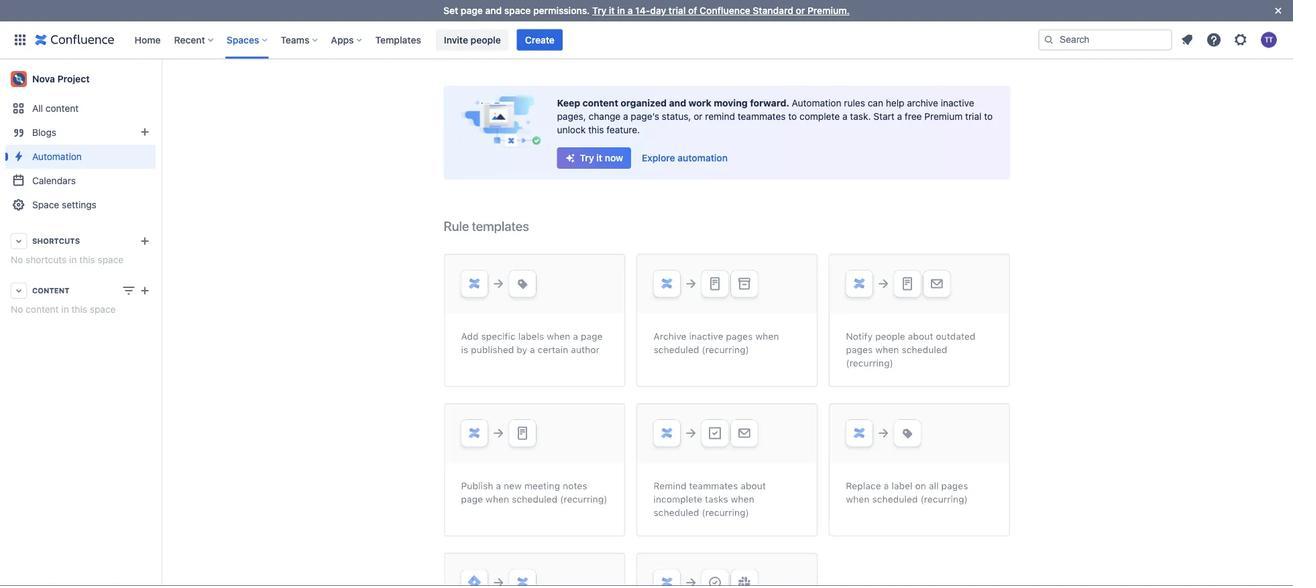 Task type: describe. For each thing, give the bounding box(es) containing it.
shortcuts
[[26, 255, 67, 266]]

this for no shortcuts in this space
[[79, 255, 95, 266]]

nova project
[[32, 73, 90, 85]]

apps button
[[327, 29, 367, 51]]

space settings
[[32, 200, 96, 211]]

1 vertical spatial and
[[669, 98, 686, 109]]

invite
[[444, 34, 468, 45]]

work
[[689, 98, 711, 109]]

appswitcher icon image
[[12, 32, 28, 48]]

pages,
[[557, 111, 586, 122]]

space for no shortcuts in this space
[[98, 255, 124, 266]]

explore automation link
[[634, 148, 736, 169]]

settings icon image
[[1233, 32, 1249, 48]]

people
[[471, 34, 501, 45]]

all content link
[[5, 97, 156, 121]]

spaces
[[227, 34, 259, 45]]

spaces button
[[223, 29, 273, 51]]

banner containing home
[[0, 21, 1293, 59]]

change
[[589, 111, 621, 122]]

nova
[[32, 73, 55, 85]]

moving
[[714, 98, 748, 109]]

close image
[[1270, 3, 1286, 19]]

rules
[[844, 98, 865, 109]]

inactive
[[941, 98, 974, 109]]

automation link
[[5, 145, 156, 169]]

a left free
[[897, 111, 902, 122]]

this for no content in this space
[[71, 304, 87, 315]]

this inside automation rules can help archive inactive pages, change a page's status, or remind teammates to complete a task. start a free premium trial to unlock this feature.
[[588, 124, 604, 135]]

global element
[[8, 21, 1035, 59]]

0 vertical spatial it
[[609, 5, 615, 16]]

a left task.
[[842, 111, 847, 122]]

space settings link
[[5, 193, 156, 217]]

or inside automation rules can help archive inactive pages, change a page's status, or remind teammates to complete a task. start a free premium trial to unlock this feature.
[[694, 111, 703, 122]]

home link
[[130, 29, 165, 51]]

trial inside automation rules can help archive inactive pages, change a page's status, or remind teammates to complete a task. start a free premium trial to unlock this feature.
[[965, 111, 981, 122]]

no content in this space
[[11, 304, 116, 315]]

help icon image
[[1206, 32, 1222, 48]]

space
[[32, 200, 59, 211]]

no for no shortcuts in this space
[[11, 255, 23, 266]]

teammates
[[738, 111, 786, 122]]

permissions.
[[533, 5, 590, 16]]

teams button
[[277, 29, 323, 51]]

automation
[[678, 153, 728, 164]]

automation for automation rules can help archive inactive pages, change a page's status, or remind teammates to complete a task. start a free premium trial to unlock this feature.
[[792, 98, 841, 109]]

create link
[[517, 29, 563, 51]]

home
[[134, 34, 161, 45]]

try it in a 14-day trial of confluence standard or premium. link
[[592, 5, 850, 16]]

templates
[[375, 34, 421, 45]]

calendars
[[32, 175, 76, 186]]

help
[[886, 98, 904, 109]]

free
[[905, 111, 922, 122]]

0 vertical spatial trial
[[669, 5, 686, 16]]

invite people button
[[436, 29, 509, 51]]

0 vertical spatial and
[[485, 5, 502, 16]]

content for all
[[46, 103, 79, 114]]

0 vertical spatial try
[[592, 5, 606, 16]]

set
[[443, 5, 458, 16]]



Task type: vqa. For each thing, say whether or not it's contained in the screenshot.
it
yes



Task type: locate. For each thing, give the bounding box(es) containing it.
automation up complete
[[792, 98, 841, 109]]

to right premium
[[984, 111, 993, 122]]

2 horizontal spatial in
[[617, 5, 625, 16]]

confluence image
[[35, 32, 114, 48], [35, 32, 114, 48]]

automation inside automation rules can help archive inactive pages, change a page's status, or remind teammates to complete a task. start a free premium trial to unlock this feature.
[[792, 98, 841, 109]]

and
[[485, 5, 502, 16], [669, 98, 686, 109]]

this down change
[[588, 124, 604, 135]]

0 horizontal spatial to
[[788, 111, 797, 122]]

create a page image
[[137, 283, 153, 299]]

in left 14-
[[617, 5, 625, 16]]

calendars link
[[5, 169, 156, 193]]

try it now link
[[557, 148, 631, 169]]

try right permissions.
[[592, 5, 606, 16]]

space
[[504, 5, 531, 16], [98, 255, 124, 266], [90, 304, 116, 315]]

content right all
[[46, 103, 79, 114]]

trial down inactive
[[965, 111, 981, 122]]

search image
[[1044, 35, 1054, 45]]

complete
[[799, 111, 840, 122]]

no
[[11, 255, 23, 266], [11, 304, 23, 315]]

0 horizontal spatial it
[[596, 153, 602, 164]]

collapse sidebar image
[[146, 66, 176, 93]]

1 horizontal spatial and
[[669, 98, 686, 109]]

recent button
[[170, 29, 219, 51]]

2 vertical spatial in
[[61, 304, 69, 315]]

content
[[32, 287, 69, 295]]

start
[[873, 111, 895, 122]]

try it now
[[580, 153, 623, 164]]

this down shortcuts dropdown button
[[79, 255, 95, 266]]

automation
[[792, 98, 841, 109], [32, 151, 82, 162]]

of
[[688, 5, 697, 16]]

this down content dropdown button
[[71, 304, 87, 315]]

no left shortcuts
[[11, 255, 23, 266]]

it
[[609, 5, 615, 16], [596, 153, 602, 164]]

1 to from the left
[[788, 111, 797, 122]]

0 vertical spatial this
[[588, 124, 604, 135]]

unlock
[[557, 124, 586, 135]]

can
[[868, 98, 883, 109]]

2 to from the left
[[984, 111, 993, 122]]

0 horizontal spatial trial
[[669, 5, 686, 16]]

remind
[[705, 111, 735, 122]]

forward.
[[750, 98, 789, 109]]

automation for automation
[[32, 151, 82, 162]]

no for no content in this space
[[11, 304, 23, 315]]

in down shortcuts dropdown button
[[69, 255, 77, 266]]

space down shortcuts dropdown button
[[98, 255, 124, 266]]

in for no shortcuts in this space
[[69, 255, 77, 266]]

in
[[617, 5, 625, 16], [69, 255, 77, 266], [61, 304, 69, 315]]

trial left of on the right
[[669, 5, 686, 16]]

create
[[525, 34, 555, 45]]

create a blog image
[[137, 124, 153, 140]]

keep content organized and work moving forward.
[[557, 98, 792, 109]]

add shortcut image
[[137, 233, 153, 249]]

blogs
[[32, 127, 56, 138]]

0 horizontal spatial in
[[61, 304, 69, 315]]

or
[[796, 5, 805, 16], [694, 111, 703, 122]]

content button
[[5, 279, 156, 303]]

nova project link
[[5, 66, 156, 93]]

blogs link
[[5, 121, 156, 145]]

1 vertical spatial try
[[580, 153, 594, 164]]

project
[[57, 73, 90, 85]]

1 horizontal spatial to
[[984, 111, 993, 122]]

all content
[[32, 103, 79, 114]]

1 vertical spatial in
[[69, 255, 77, 266]]

notification icon image
[[1179, 32, 1195, 48]]

content for keep
[[583, 98, 618, 109]]

in for no content in this space
[[61, 304, 69, 315]]

1 horizontal spatial or
[[796, 5, 805, 16]]

keep
[[557, 98, 580, 109]]

it left now
[[596, 153, 602, 164]]

space down content dropdown button
[[90, 304, 116, 315]]

status,
[[662, 111, 691, 122]]

in down content
[[61, 304, 69, 315]]

1 horizontal spatial it
[[609, 5, 615, 16]]

all
[[32, 103, 43, 114]]

invite people
[[444, 34, 501, 45]]

explore
[[642, 153, 675, 164]]

to
[[788, 111, 797, 122], [984, 111, 993, 122]]

a
[[628, 5, 633, 16], [623, 111, 628, 122], [842, 111, 847, 122], [897, 111, 902, 122]]

teams
[[281, 34, 309, 45]]

space up global element
[[504, 5, 531, 16]]

1 vertical spatial it
[[596, 153, 602, 164]]

a left 14-
[[628, 5, 633, 16]]

shortcuts button
[[5, 229, 156, 254]]

page
[[461, 5, 483, 16]]

0 vertical spatial or
[[796, 5, 805, 16]]

2 no from the top
[[11, 304, 23, 315]]

explore automation
[[642, 153, 728, 164]]

premium
[[924, 111, 963, 122]]

this
[[588, 124, 604, 135], [79, 255, 95, 266], [71, 304, 87, 315]]

elevate automation upsell image image
[[444, 215, 1010, 587]]

content
[[583, 98, 618, 109], [46, 103, 79, 114], [26, 304, 59, 315]]

Search field
[[1038, 29, 1172, 51]]

apps
[[331, 34, 354, 45]]

space for no content in this space
[[90, 304, 116, 315]]

2 vertical spatial this
[[71, 304, 87, 315]]

and right page
[[485, 5, 502, 16]]

task.
[[850, 111, 871, 122]]

a up "feature."
[[623, 111, 628, 122]]

trial
[[669, 5, 686, 16], [965, 111, 981, 122]]

1 no from the top
[[11, 255, 23, 266]]

no shortcuts in this space
[[11, 255, 124, 266]]

space element
[[0, 59, 161, 587]]

1 vertical spatial trial
[[965, 111, 981, 122]]

organized
[[621, 98, 667, 109]]

and up status,
[[669, 98, 686, 109]]

try left now
[[580, 153, 594, 164]]

0 vertical spatial automation
[[792, 98, 841, 109]]

to down forward.
[[788, 111, 797, 122]]

or down the work
[[694, 111, 703, 122]]

1 horizontal spatial automation
[[792, 98, 841, 109]]

shortcuts
[[32, 237, 80, 246]]

1 horizontal spatial trial
[[965, 111, 981, 122]]

archive
[[907, 98, 938, 109]]

0 vertical spatial in
[[617, 5, 625, 16]]

now
[[605, 153, 623, 164]]

or right standard
[[796, 5, 805, 16]]

templates link
[[371, 29, 425, 51]]

recent
[[174, 34, 205, 45]]

standard
[[753, 5, 793, 16]]

0 horizontal spatial and
[[485, 5, 502, 16]]

1 vertical spatial or
[[694, 111, 703, 122]]

1 vertical spatial this
[[79, 255, 95, 266]]

try
[[592, 5, 606, 16], [580, 153, 594, 164]]

settings
[[62, 200, 96, 211]]

0 vertical spatial space
[[504, 5, 531, 16]]

2 vertical spatial space
[[90, 304, 116, 315]]

confluence
[[700, 5, 750, 16]]

1 vertical spatial no
[[11, 304, 23, 315]]

premium.
[[807, 5, 850, 16]]

0 horizontal spatial automation
[[32, 151, 82, 162]]

set page and space permissions. try it in a 14-day trial of confluence standard or premium.
[[443, 5, 850, 16]]

feature.
[[606, 124, 640, 135]]

1 horizontal spatial in
[[69, 255, 77, 266]]

day
[[650, 5, 666, 16]]

page's
[[631, 111, 659, 122]]

content down content
[[26, 304, 59, 315]]

14-
[[635, 5, 650, 16]]

banner
[[0, 21, 1293, 59]]

1 vertical spatial automation
[[32, 151, 82, 162]]

1 vertical spatial space
[[98, 255, 124, 266]]

content for no
[[26, 304, 59, 315]]

automation rules can help archive inactive pages, change a page's status, or remind teammates to complete a task. start a free premium trial to unlock this feature.
[[557, 98, 993, 135]]

it left 14-
[[609, 5, 615, 16]]

automation inside "link"
[[32, 151, 82, 162]]

your profile and preferences image
[[1261, 32, 1277, 48]]

automation up calendars
[[32, 151, 82, 162]]

0 horizontal spatial or
[[694, 111, 703, 122]]

change view image
[[121, 283, 137, 299]]

0 vertical spatial no
[[11, 255, 23, 266]]

no down content dropdown button
[[11, 304, 23, 315]]

content up change
[[583, 98, 618, 109]]



